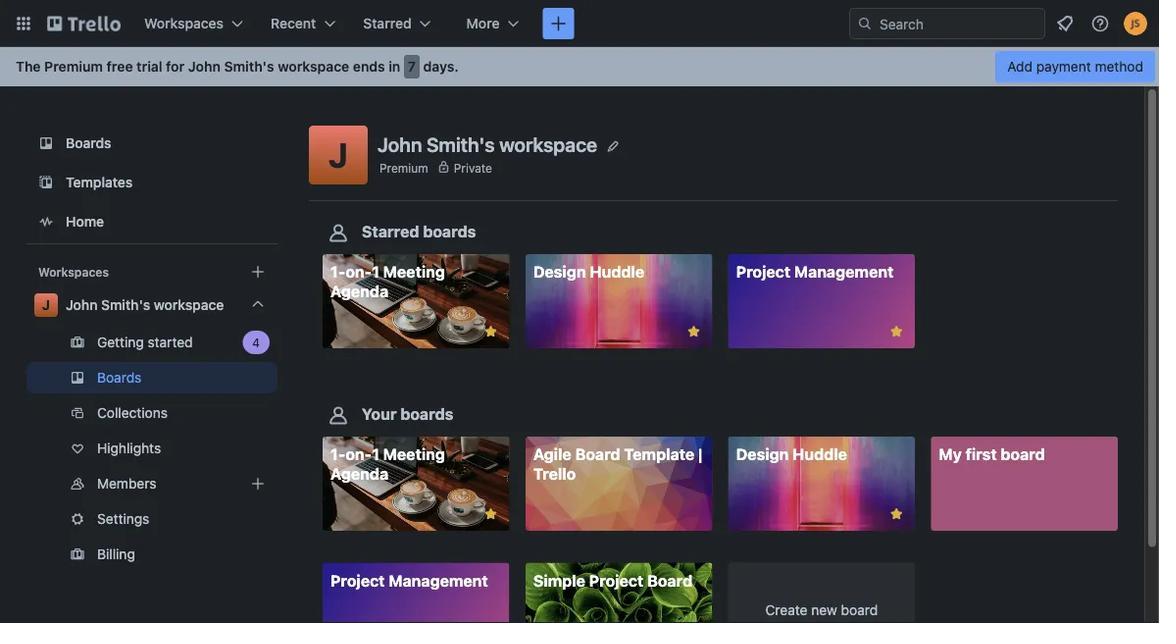 Task type: describe. For each thing, give the bounding box(es) containing it.
boards for 1st boards link
[[66, 135, 111, 151]]

0 vertical spatial premium
[[44, 58, 103, 75]]

settings link
[[26, 503, 278, 535]]

create new board
[[766, 601, 878, 618]]

in
[[389, 58, 401, 75]]

meeting for starred
[[383, 263, 445, 281]]

john smith (johnsmith38824343) image
[[1125, 12, 1148, 35]]

0 horizontal spatial workspaces
[[38, 265, 109, 279]]

2 vertical spatial smith's
[[101, 297, 150, 313]]

trial
[[137, 58, 162, 75]]

j inside button
[[329, 134, 348, 175]]

starred for starred
[[363, 15, 412, 31]]

j button
[[309, 126, 368, 184]]

create
[[766, 601, 808, 618]]

simple
[[534, 571, 586, 590]]

billing
[[97, 546, 135, 562]]

1 horizontal spatial project management link
[[729, 254, 916, 348]]

1 for your boards
[[372, 445, 380, 464]]

add image
[[246, 472, 270, 496]]

highlights
[[97, 440, 161, 456]]

click to unstar this board. it will be removed from your starred list. image for design huddle
[[685, 323, 703, 341]]

open information menu image
[[1091, 14, 1111, 33]]

private
[[454, 161, 493, 174]]

board for create new board
[[842, 601, 878, 618]]

0 horizontal spatial project management link
[[323, 563, 510, 623]]

1 horizontal spatial design huddle
[[737, 445, 848, 464]]

agenda for your
[[331, 465, 389, 484]]

0 horizontal spatial j
[[42, 297, 50, 313]]

add payment method link
[[996, 51, 1156, 82]]

meeting for your
[[383, 445, 445, 464]]

days.
[[424, 58, 459, 75]]

recent
[[271, 15, 316, 31]]

0 vertical spatial design huddle
[[534, 263, 645, 281]]

1 horizontal spatial workspace
[[278, 58, 350, 75]]

method
[[1096, 58, 1144, 75]]

new
[[812, 601, 838, 618]]

create board or workspace image
[[549, 14, 569, 33]]

getting
[[97, 334, 144, 350]]

workspaces inside dropdown button
[[144, 15, 224, 31]]

create a workspace image
[[246, 260, 270, 284]]

1 horizontal spatial john smith's workspace
[[378, 133, 598, 156]]

agile board template | trello
[[534, 445, 703, 484]]

templates
[[66, 174, 133, 190]]

search image
[[858, 16, 873, 31]]

my first board link
[[932, 437, 1119, 531]]

forward image
[[274, 331, 297, 354]]

1- for starred boards
[[331, 263, 346, 281]]

0 notifications image
[[1054, 12, 1077, 35]]

simple project board link
[[526, 563, 713, 623]]

2 horizontal spatial john
[[378, 133, 422, 156]]

banner containing the premium free trial for
[[0, 47, 1160, 86]]

0 horizontal spatial huddle
[[590, 263, 645, 281]]

started
[[148, 334, 193, 350]]

members link
[[26, 468, 278, 499]]

boards for 1st boards link from the bottom
[[97, 369, 142, 386]]

billing link
[[26, 539, 278, 570]]

Search field
[[873, 9, 1045, 38]]

board image
[[34, 131, 58, 155]]

recent button
[[259, 8, 348, 39]]

getting started
[[97, 334, 193, 350]]

click to unstar this board. it will be removed from your starred list. image for 1-on-1 meeting agenda
[[482, 506, 500, 523]]

board inside agile board template | trello
[[576, 445, 621, 464]]

|
[[699, 445, 703, 464]]

on- for your
[[346, 445, 372, 464]]

0 vertical spatial management
[[795, 263, 894, 281]]

1-on-1 meeting agenda for starred
[[331, 263, 445, 301]]

my
[[940, 445, 963, 464]]

simple project board
[[534, 571, 693, 590]]



Task type: locate. For each thing, give the bounding box(es) containing it.
2 horizontal spatial project
[[737, 263, 791, 281]]

smith's up getting
[[101, 297, 150, 313]]

0 horizontal spatial management
[[389, 571, 488, 590]]

smith's down recent
[[224, 58, 274, 75]]

0 vertical spatial starred
[[363, 15, 412, 31]]

0 horizontal spatial design huddle link
[[526, 254, 713, 348]]

more button
[[455, 8, 531, 39]]

starred up in
[[363, 15, 412, 31]]

workspaces down home at the top
[[38, 265, 109, 279]]

john smith's workspace up private
[[378, 133, 598, 156]]

1 horizontal spatial design huddle link
[[729, 437, 916, 531]]

1 vertical spatial design huddle link
[[729, 437, 916, 531]]

0 vertical spatial workspaces
[[144, 15, 224, 31]]

0 vertical spatial project management
[[737, 263, 894, 281]]

1
[[372, 263, 380, 281], [372, 445, 380, 464]]

1 horizontal spatial smith's
[[224, 58, 274, 75]]

workspaces up for
[[144, 15, 224, 31]]

1 horizontal spatial design
[[737, 445, 789, 464]]

starred inside popup button
[[363, 15, 412, 31]]

1 horizontal spatial john
[[188, 58, 221, 75]]

banner
[[0, 47, 1160, 86]]

0 vertical spatial workspace
[[278, 58, 350, 75]]

1 click to unstar this board. it will be removed from your starred list. image from the left
[[482, 323, 500, 341]]

0 horizontal spatial workspace
[[154, 297, 224, 313]]

board right first
[[1001, 445, 1046, 464]]

collections link
[[26, 397, 278, 429]]

smith's
[[224, 58, 274, 75], [427, 133, 495, 156], [101, 297, 150, 313]]

meeting down your boards
[[383, 445, 445, 464]]

boards down getting
[[97, 369, 142, 386]]

0 horizontal spatial john smith's workspace
[[66, 297, 224, 313]]

ends
[[353, 58, 385, 75]]

management
[[795, 263, 894, 281], [389, 571, 488, 590]]

1 vertical spatial starred
[[362, 222, 420, 241]]

1 horizontal spatial premium
[[380, 161, 429, 174]]

1 vertical spatial meeting
[[383, 445, 445, 464]]

1 horizontal spatial j
[[329, 134, 348, 175]]

agenda for starred
[[331, 282, 389, 301]]

meeting
[[383, 263, 445, 281], [383, 445, 445, 464]]

0 vertical spatial 1-
[[331, 263, 346, 281]]

1 vertical spatial boards
[[97, 369, 142, 386]]

1-on-1 meeting agenda link for starred
[[323, 254, 510, 348]]

1- for your boards
[[331, 445, 346, 464]]

2 1-on-1 meeting agenda link from the top
[[323, 437, 510, 531]]

0 vertical spatial board
[[1001, 445, 1046, 464]]

board inside my first board "link"
[[1001, 445, 1046, 464]]

1 vertical spatial project management link
[[323, 563, 510, 623]]

premium up starred boards
[[380, 161, 429, 174]]

2 1 from the top
[[372, 445, 380, 464]]

boards
[[66, 135, 111, 151], [97, 369, 142, 386]]

agenda down your
[[331, 465, 389, 484]]

workspaces button
[[132, 8, 255, 39]]

0 horizontal spatial john
[[66, 297, 98, 313]]

starred for starred boards
[[362, 222, 420, 241]]

smith's up private
[[427, 133, 495, 156]]

trello
[[534, 465, 576, 484]]

1-
[[331, 263, 346, 281], [331, 445, 346, 464]]

home link
[[26, 204, 278, 239]]

0 vertical spatial board
[[576, 445, 621, 464]]

starred
[[363, 15, 412, 31], [362, 222, 420, 241]]

settings
[[97, 511, 150, 527]]

1 vertical spatial huddle
[[793, 445, 848, 464]]

0 horizontal spatial design huddle
[[534, 263, 645, 281]]

0 vertical spatial design
[[534, 263, 586, 281]]

0 horizontal spatial board
[[576, 445, 621, 464]]

1 vertical spatial project management
[[331, 571, 488, 590]]

1 vertical spatial 1-on-1 meeting agenda link
[[323, 437, 510, 531]]

0 vertical spatial boards
[[423, 222, 476, 241]]

2 boards link from the top
[[26, 362, 278, 394]]

4
[[252, 336, 260, 349]]

board
[[1001, 445, 1046, 464], [842, 601, 878, 618]]

1 horizontal spatial project
[[590, 571, 644, 590]]

agile
[[534, 445, 572, 464]]

2 click to unstar this board. it will be removed from your starred list. image from the left
[[685, 323, 703, 341]]

1 horizontal spatial board
[[1001, 445, 1046, 464]]

1 vertical spatial 1-
[[331, 445, 346, 464]]

boards link up templates link
[[26, 126, 278, 161]]

collections
[[97, 405, 168, 421]]

agenda down starred boards
[[331, 282, 389, 301]]

2 vertical spatial workspace
[[154, 297, 224, 313]]

0 vertical spatial john smith's workspace
[[378, 133, 598, 156]]

0 vertical spatial project management link
[[729, 254, 916, 348]]

design huddle link
[[526, 254, 713, 348], [729, 437, 916, 531]]

on- down starred boards
[[346, 263, 372, 281]]

free
[[107, 58, 133, 75]]

premium
[[44, 58, 103, 75], [380, 161, 429, 174]]

1 horizontal spatial board
[[648, 571, 693, 590]]

1 vertical spatial smith's
[[427, 133, 495, 156]]

1 vertical spatial premium
[[380, 161, 429, 174]]

0 horizontal spatial smith's
[[101, 297, 150, 313]]

1 for starred boards
[[372, 263, 380, 281]]

0 vertical spatial on-
[[346, 263, 372, 281]]

design for right design huddle link
[[737, 445, 789, 464]]

agile board template | trello link
[[526, 437, 713, 531]]

0 vertical spatial agenda
[[331, 282, 389, 301]]

1 horizontal spatial huddle
[[793, 445, 848, 464]]

add
[[1008, 58, 1033, 75]]

starred boards
[[362, 222, 476, 241]]

template
[[625, 445, 695, 464]]

more
[[467, 15, 500, 31]]

0 vertical spatial smith's
[[224, 58, 274, 75]]

boards for starred boards
[[423, 222, 476, 241]]

click to unstar this board. it will be removed from your starred list. image
[[482, 323, 500, 341], [685, 323, 703, 341]]

project management link
[[729, 254, 916, 348], [323, 563, 510, 623]]

1 1 from the top
[[372, 263, 380, 281]]

1 agenda from the top
[[331, 282, 389, 301]]

1 vertical spatial design huddle
[[737, 445, 848, 464]]

2 1- from the top
[[331, 445, 346, 464]]

1 1- from the top
[[331, 263, 346, 281]]

john smith's workspace up getting started
[[66, 297, 224, 313]]

click to unstar this board. it will be removed from your starred list. image for 1-on-1 meeting agenda
[[482, 323, 500, 341]]

design for top design huddle link
[[534, 263, 586, 281]]

project
[[737, 263, 791, 281], [331, 571, 385, 590], [590, 571, 644, 590]]

your boards
[[362, 405, 454, 424]]

my first board
[[940, 445, 1046, 464]]

starred button
[[352, 8, 443, 39]]

1-on-1 meeting agenda link
[[323, 254, 510, 348], [323, 437, 510, 531]]

1 vertical spatial workspace
[[500, 133, 598, 156]]

click to unstar this board. it will be removed from your starred list. image
[[888, 323, 906, 341], [482, 506, 500, 523], [888, 506, 906, 523]]

1-on-1 meeting agenda for your
[[331, 445, 445, 484]]

0 horizontal spatial design
[[534, 263, 586, 281]]

for
[[166, 58, 185, 75]]

0 horizontal spatial click to unstar this board. it will be removed from your starred list. image
[[482, 323, 500, 341]]

click to unstar this board. it will be removed from your starred list. image for design huddle
[[888, 506, 906, 523]]

on-
[[346, 263, 372, 281], [346, 445, 372, 464]]

1 horizontal spatial workspaces
[[144, 15, 224, 31]]

1 1-on-1 meeting agenda link from the top
[[323, 254, 510, 348]]

first
[[966, 445, 998, 464]]

1 vertical spatial design
[[737, 445, 789, 464]]

the premium free trial for john smith's workspace ends in 7 days.
[[16, 58, 459, 75]]

boards right your
[[401, 405, 454, 424]]

on- down your
[[346, 445, 372, 464]]

2 horizontal spatial smith's
[[427, 133, 495, 156]]

1 vertical spatial boards
[[401, 405, 454, 424]]

1 vertical spatial management
[[389, 571, 488, 590]]

board
[[576, 445, 621, 464], [648, 571, 693, 590]]

0 horizontal spatial project management
[[331, 571, 488, 590]]

john right for
[[188, 58, 221, 75]]

1 vertical spatial john
[[378, 133, 422, 156]]

1 boards link from the top
[[26, 126, 278, 161]]

boards link up collections link
[[26, 362, 278, 394]]

0 horizontal spatial project
[[331, 571, 385, 590]]

1 horizontal spatial click to unstar this board. it will be removed from your starred list. image
[[685, 323, 703, 341]]

home image
[[34, 210, 58, 234]]

boards up "templates"
[[66, 135, 111, 151]]

your
[[362, 405, 397, 424]]

john up getting
[[66, 297, 98, 313]]

on- for starred
[[346, 263, 372, 281]]

7
[[408, 58, 416, 75]]

0 vertical spatial boards link
[[26, 126, 278, 161]]

0 vertical spatial 1
[[372, 263, 380, 281]]

boards for your boards
[[401, 405, 454, 424]]

1 vertical spatial 1-on-1 meeting agenda
[[331, 445, 445, 484]]

1-on-1 meeting agenda down starred boards
[[331, 263, 445, 301]]

0 vertical spatial boards
[[66, 135, 111, 151]]

workspace
[[278, 58, 350, 75], [500, 133, 598, 156], [154, 297, 224, 313]]

premium down back to home image
[[44, 58, 103, 75]]

1-on-1 meeting agenda
[[331, 263, 445, 301], [331, 445, 445, 484]]

j
[[329, 134, 348, 175], [42, 297, 50, 313]]

boards link
[[26, 126, 278, 161], [26, 362, 278, 394]]

1 vertical spatial board
[[648, 571, 693, 590]]

0 horizontal spatial board
[[842, 601, 878, 618]]

1 vertical spatial john smith's workspace
[[66, 297, 224, 313]]

workspaces
[[144, 15, 224, 31], [38, 265, 109, 279]]

add payment method
[[1008, 58, 1144, 75]]

design
[[534, 263, 586, 281], [737, 445, 789, 464]]

1-on-1 meeting agenda link for your
[[323, 437, 510, 531]]

1 vertical spatial agenda
[[331, 465, 389, 484]]

1 vertical spatial j
[[42, 297, 50, 313]]

1 on- from the top
[[346, 263, 372, 281]]

meeting down starred boards
[[383, 263, 445, 281]]

1-on-1 meeting agenda link down starred boards
[[323, 254, 510, 348]]

1-on-1 meeting agenda link down your boards
[[323, 437, 510, 531]]

1 vertical spatial boards link
[[26, 362, 278, 394]]

2 agenda from the top
[[331, 465, 389, 484]]

boards down private
[[423, 222, 476, 241]]

0 vertical spatial meeting
[[383, 263, 445, 281]]

0 vertical spatial 1-on-1 meeting agenda
[[331, 263, 445, 301]]

project management
[[737, 263, 894, 281], [331, 571, 488, 590]]

1 vertical spatial board
[[842, 601, 878, 618]]

1 down starred boards
[[372, 263, 380, 281]]

board right new
[[842, 601, 878, 618]]

1 meeting from the top
[[383, 263, 445, 281]]

templates link
[[26, 165, 278, 200]]

design huddle
[[534, 263, 645, 281], [737, 445, 848, 464]]

1 1-on-1 meeting agenda from the top
[[331, 263, 445, 301]]

0 vertical spatial j
[[329, 134, 348, 175]]

payment
[[1037, 58, 1092, 75]]

john right j button
[[378, 133, 422, 156]]

highlights link
[[26, 433, 278, 464]]

0 vertical spatial 1-on-1 meeting agenda link
[[323, 254, 510, 348]]

home
[[66, 213, 104, 230]]

0 vertical spatial design huddle link
[[526, 254, 713, 348]]

2 vertical spatial john
[[66, 297, 98, 313]]

1-on-1 meeting agenda down your
[[331, 445, 445, 484]]

huddle
[[590, 263, 645, 281], [793, 445, 848, 464]]

1 vertical spatial 1
[[372, 445, 380, 464]]

board for my first board
[[1001, 445, 1046, 464]]

template board image
[[34, 171, 58, 194]]

2 1-on-1 meeting agenda from the top
[[331, 445, 445, 484]]

john
[[188, 58, 221, 75], [378, 133, 422, 156], [66, 297, 98, 313]]

0 horizontal spatial premium
[[44, 58, 103, 75]]

john smith's workspace
[[378, 133, 598, 156], [66, 297, 224, 313]]

starred down j button
[[362, 222, 420, 241]]

2 on- from the top
[[346, 445, 372, 464]]

boards
[[423, 222, 476, 241], [401, 405, 454, 424]]

agenda
[[331, 282, 389, 301], [331, 465, 389, 484]]

click to unstar this board. it will be removed from your starred list. image for project management
[[888, 323, 906, 341]]

members
[[97, 475, 157, 492]]

2 horizontal spatial workspace
[[500, 133, 598, 156]]

1 vertical spatial on-
[[346, 445, 372, 464]]

1 down your
[[372, 445, 380, 464]]

0 vertical spatial huddle
[[590, 263, 645, 281]]

2 meeting from the top
[[383, 445, 445, 464]]

0 vertical spatial john
[[188, 58, 221, 75]]

back to home image
[[47, 8, 121, 39]]

1 vertical spatial workspaces
[[38, 265, 109, 279]]

1 horizontal spatial project management
[[737, 263, 894, 281]]

primary element
[[0, 0, 1160, 47]]

the
[[16, 58, 41, 75]]

1 horizontal spatial management
[[795, 263, 894, 281]]



Task type: vqa. For each thing, say whether or not it's contained in the screenshot.
SHARE button
no



